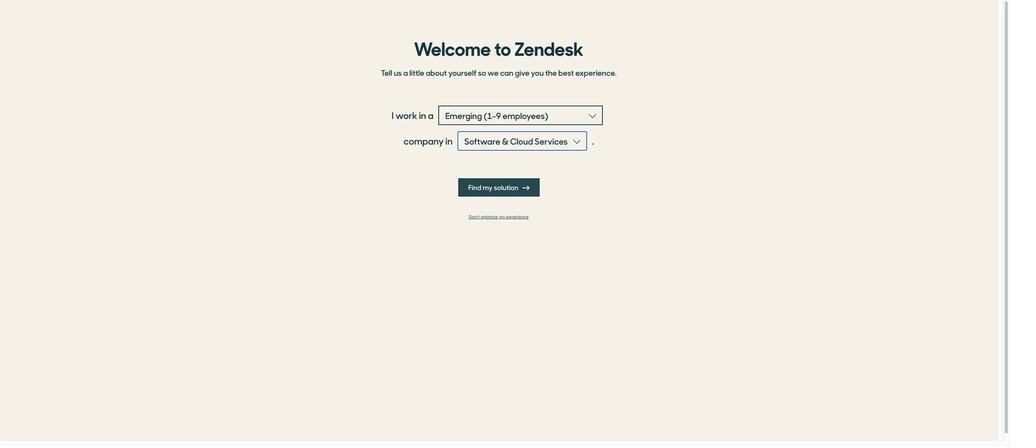 Task type: locate. For each thing, give the bounding box(es) containing it.
so
[[478, 67, 486, 78]]

a right us
[[403, 67, 408, 78]]

company
[[404, 134, 444, 147]]

welcome
[[414, 34, 491, 61]]

0 horizontal spatial in
[[419, 109, 426, 122]]

my right optimize
[[499, 214, 505, 220]]

solution
[[494, 182, 518, 192]]

my inside find     my solution button
[[483, 182, 492, 192]]

we
[[488, 67, 499, 78]]

experience
[[506, 214, 529, 220]]

optimize
[[481, 214, 498, 220]]

work
[[396, 109, 417, 122]]

.
[[592, 134, 594, 147]]

1 horizontal spatial a
[[428, 109, 434, 122]]

find     my solution button
[[458, 178, 540, 197]]

about
[[426, 67, 447, 78]]

1 vertical spatial my
[[499, 214, 505, 220]]

1 horizontal spatial my
[[499, 214, 505, 220]]

in right company
[[446, 134, 453, 147]]

us
[[394, 67, 402, 78]]

my right find
[[483, 182, 492, 192]]

my
[[483, 182, 492, 192], [499, 214, 505, 220]]

in right the work
[[419, 109, 426, 122]]

0 horizontal spatial a
[[403, 67, 408, 78]]

i
[[392, 109, 394, 122]]

can
[[500, 67, 513, 78]]

to
[[494, 34, 511, 61]]

1 vertical spatial in
[[446, 134, 453, 147]]

give
[[515, 67, 530, 78]]

company in
[[404, 134, 453, 147]]

a right the work
[[428, 109, 434, 122]]

0 vertical spatial my
[[483, 182, 492, 192]]

in
[[419, 109, 426, 122], [446, 134, 453, 147]]

i work in a
[[392, 109, 434, 122]]

a
[[403, 67, 408, 78], [428, 109, 434, 122]]

find     my solution
[[468, 182, 520, 192]]

1 horizontal spatial in
[[446, 134, 453, 147]]

experience.
[[575, 67, 617, 78]]

1 vertical spatial a
[[428, 109, 434, 122]]

0 horizontal spatial my
[[483, 182, 492, 192]]



Task type: describe. For each thing, give the bounding box(es) containing it.
0 vertical spatial in
[[419, 109, 426, 122]]

best
[[558, 67, 574, 78]]

don't
[[469, 214, 480, 220]]

you
[[531, 67, 544, 78]]

tell
[[381, 67, 392, 78]]

welcome to zendesk
[[414, 34, 584, 61]]

don't optimize my experience link
[[376, 214, 621, 220]]

the
[[545, 67, 557, 78]]

find
[[468, 182, 481, 192]]

0 vertical spatial a
[[403, 67, 408, 78]]

zendesk
[[514, 34, 584, 61]]

don't optimize my experience
[[469, 214, 529, 220]]

tell us a little about yourself so we can give you the best experience.
[[381, 67, 617, 78]]

little
[[409, 67, 424, 78]]

arrow right image
[[523, 184, 530, 191]]

yourself
[[448, 67, 477, 78]]



Task type: vqa. For each thing, say whether or not it's contained in the screenshot.
Themes link to the right
no



